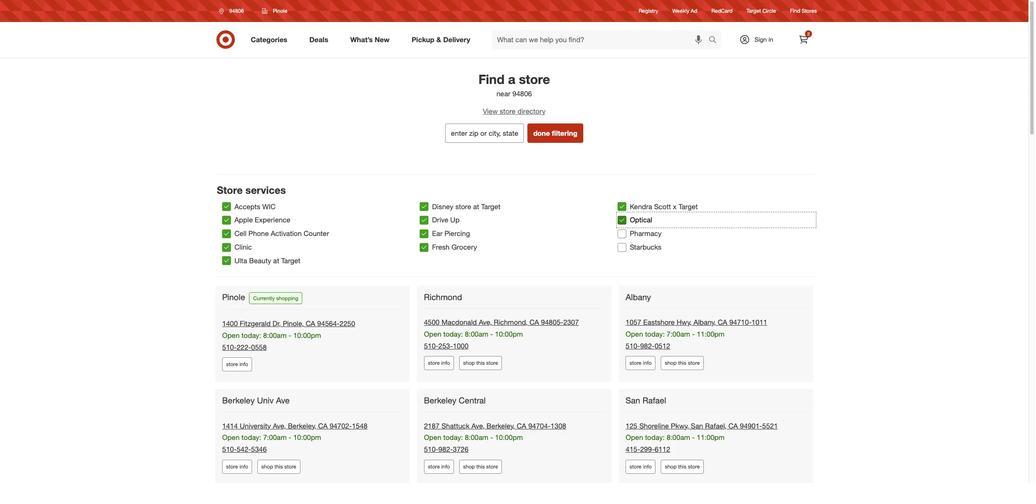 Task type: vqa. For each thing, say whether or not it's contained in the screenshot.
store info LINK for Richmond
yes



Task type: locate. For each thing, give the bounding box(es) containing it.
10:00pm down 1414 university ave, berkeley, ca 94702-1548 'link'
[[293, 434, 321, 442]]

enter zip or city, state
[[451, 129, 518, 138]]

ave, inside 2187 shattuck ave, berkeley, ca 94704-1308 open today: 8:00am - 10:00pm 510-982-3726
[[472, 422, 485, 431]]

store
[[519, 71, 550, 87], [500, 107, 516, 116], [456, 202, 471, 211], [428, 360, 440, 367], [486, 360, 498, 367], [630, 360, 642, 367], [688, 360, 700, 367], [226, 361, 238, 368], [226, 464, 238, 470], [284, 464, 296, 470], [428, 464, 440, 470], [486, 464, 498, 470], [630, 464, 642, 470], [688, 464, 700, 470]]

clinic
[[235, 243, 252, 252]]

- for berkeley univ ave
[[289, 434, 291, 442]]

ca left 94702-
[[318, 422, 328, 431]]

982- down "shattuck"
[[439, 445, 453, 454]]

0 vertical spatial at
[[473, 202, 479, 211]]

shop this store button down 3726
[[459, 460, 502, 474]]

cell phone activation counter
[[235, 229, 329, 238]]

94564-
[[317, 319, 340, 328]]

shop this store for san rafael
[[665, 464, 700, 470]]

store info link down 510-982-0512 link
[[626, 357, 656, 371]]

store down 1057 eastshore hwy, albany, ca 94710-1011 open today: 7:00am - 11:00pm 510-982-0512
[[688, 360, 700, 367]]

shop this store button down 5346
[[257, 460, 300, 474]]

0 horizontal spatial 7:00am
[[263, 434, 287, 442]]

store down 2187 shattuck ave, berkeley, ca 94704-1308 open today: 8:00am - 10:00pm 510-982-3726
[[486, 464, 498, 470]]

eastshore
[[643, 318, 675, 327]]

ulta beauty at target
[[235, 257, 300, 265]]

today: inside 1400 fitzgerald dr, pinole, ca 94564-2250 open today: 8:00am - 10:00pm 510-222-0558
[[242, 331, 261, 340]]

store info down 299-
[[630, 464, 652, 470]]

510- inside 1057 eastshore hwy, albany, ca 94710-1011 open today: 7:00am - 11:00pm 510-982-0512
[[626, 342, 640, 351]]

berkeley inside berkeley central link
[[424, 396, 457, 406]]

drive
[[432, 216, 448, 225]]

1 horizontal spatial pinole
[[273, 7, 287, 14]]

berkeley, inside 2187 shattuck ave, berkeley, ca 94704-1308 open today: 8:00am - 10:00pm 510-982-3726
[[487, 422, 515, 431]]

1 horizontal spatial san
[[691, 422, 703, 431]]

ca inside 4500 macdonald ave, richmond, ca 94805-2307 open today: 8:00am - 10:00pm 510-253-1000
[[530, 318, 539, 327]]

san right pkwy,
[[691, 422, 703, 431]]

- inside 4500 macdonald ave, richmond, ca 94805-2307 open today: 8:00am - 10:00pm 510-253-1000
[[490, 330, 493, 339]]

982- for berkeley central
[[439, 445, 453, 454]]

shop down 3726
[[463, 464, 475, 470]]

7:00am
[[667, 330, 690, 339], [263, 434, 287, 442]]

- inside '1414 university ave, berkeley, ca 94702-1548 open today: 7:00am - 10:00pm 510-542-5346'
[[289, 434, 291, 442]]

shop
[[463, 360, 475, 367], [665, 360, 677, 367], [261, 464, 273, 470], [463, 464, 475, 470], [665, 464, 677, 470]]

ave, right "shattuck"
[[472, 422, 485, 431]]

shattuck
[[442, 422, 470, 431]]

this for albany
[[678, 360, 687, 367]]

Apple Experience checkbox
[[222, 216, 231, 225]]

target circle link
[[747, 7, 776, 15]]

415-
[[626, 445, 640, 454]]

7:00am inside 1057 eastshore hwy, albany, ca 94710-1011 open today: 7:00am - 11:00pm 510-982-0512
[[667, 330, 690, 339]]

view store directory link
[[206, 106, 822, 117]]

find for a
[[479, 71, 505, 87]]

shop down 0512
[[665, 360, 677, 367]]

8:00am inside 4500 macdonald ave, richmond, ca 94805-2307 open today: 8:00am - 10:00pm 510-253-1000
[[465, 330, 489, 339]]

2 berkeley from the left
[[424, 396, 457, 406]]

Ear Piercing checkbox
[[420, 230, 429, 238]]

ave, inside 4500 macdonald ave, richmond, ca 94805-2307 open today: 8:00am - 10:00pm 510-253-1000
[[479, 318, 492, 327]]

299-
[[640, 445, 655, 454]]

today: inside 4500 macdonald ave, richmond, ca 94805-2307 open today: 8:00am - 10:00pm 510-253-1000
[[443, 330, 463, 339]]

shop this store down 6112
[[665, 464, 700, 470]]

shop down 5346
[[261, 464, 273, 470]]

0 vertical spatial pinole
[[273, 7, 287, 14]]

1414 university ave, berkeley, ca 94702-1548 link
[[222, 422, 368, 431]]

510- for berkeley central
[[424, 445, 439, 454]]

info down '222-'
[[240, 361, 248, 368]]

0 horizontal spatial find
[[479, 71, 505, 87]]

info
[[441, 360, 450, 367], [643, 360, 652, 367], [240, 361, 248, 368], [240, 464, 248, 470], [441, 464, 450, 470], [643, 464, 652, 470]]

berkeley,
[[288, 422, 316, 431], [487, 422, 515, 431]]

3726
[[453, 445, 469, 454]]

1400 fitzgerald dr, pinole, ca 94564-2250 open today: 8:00am - 10:00pm 510-222-0558
[[222, 319, 355, 352]]

this down 125 shoreline pkwy, san rafael, ca 94901-5521 open today: 8:00am - 11:00pm 415-299-6112
[[678, 464, 687, 470]]

2187
[[424, 422, 440, 431]]

open down the 1414
[[222, 434, 240, 442]]

shop this store for berkeley central
[[463, 464, 498, 470]]

1 horizontal spatial at
[[473, 202, 479, 211]]

10:00pm inside 4500 macdonald ave, richmond, ca 94805-2307 open today: 8:00am - 10:00pm 510-253-1000
[[495, 330, 523, 339]]

1 vertical spatial at
[[273, 257, 279, 265]]

0558
[[251, 343, 267, 352]]

510- for albany
[[626, 342, 640, 351]]

94806 inside dropdown button
[[229, 7, 244, 14]]

510- inside '1414 university ave, berkeley, ca 94702-1548 open today: 7:00am - 10:00pm 510-542-5346'
[[222, 445, 237, 454]]

apple
[[235, 216, 253, 225]]

berkeley, for berkeley central
[[487, 422, 515, 431]]

- for berkeley central
[[490, 434, 493, 442]]

store info for richmond
[[428, 360, 450, 367]]

this for richmond
[[476, 360, 485, 367]]

shop this store for richmond
[[463, 360, 498, 367]]

8:00am
[[465, 330, 489, 339], [263, 331, 287, 340], [465, 434, 489, 442], [667, 434, 690, 442]]

pinole inside pinole dropdown button
[[273, 7, 287, 14]]

0 horizontal spatial san
[[626, 396, 640, 406]]

info down 510-982-0512 link
[[643, 360, 652, 367]]

0 horizontal spatial 94806
[[229, 7, 244, 14]]

0 horizontal spatial at
[[273, 257, 279, 265]]

store down 253-
[[428, 360, 440, 367]]

1 vertical spatial 11:00pm
[[697, 434, 725, 442]]

94805-
[[541, 318, 563, 327]]

7:00am up 5346
[[263, 434, 287, 442]]

1 horizontal spatial 982-
[[640, 342, 655, 351]]

510- down the 1414
[[222, 445, 237, 454]]

- down 1414 university ave, berkeley, ca 94702-1548 'link'
[[289, 434, 291, 442]]

shop this store down 5346
[[261, 464, 296, 470]]

94806 down a
[[513, 89, 532, 98]]

berkeley univ ave link
[[222, 396, 292, 406]]

store info link for pinole
[[222, 358, 252, 372]]

find up near
[[479, 71, 505, 87]]

pinole up 1400
[[222, 292, 245, 302]]

8:00am up 1000
[[465, 330, 489, 339]]

ca left 94704-
[[517, 422, 526, 431]]

Pharmacy checkbox
[[618, 230, 626, 238]]

&
[[437, 35, 441, 44]]

fresh grocery
[[432, 243, 477, 252]]

shop this store button down 0512
[[661, 357, 704, 371]]

this down '1414 university ave, berkeley, ca 94702-1548 open today: 7:00am - 10:00pm 510-542-5346'
[[275, 464, 283, 470]]

today: down the eastshore
[[645, 330, 665, 339]]

store info link down 253-
[[424, 357, 454, 371]]

store info for albany
[[630, 360, 652, 367]]

982-
[[640, 342, 655, 351], [439, 445, 453, 454]]

510- inside 1400 fitzgerald dr, pinole, ca 94564-2250 open today: 8:00am - 10:00pm 510-222-0558
[[222, 343, 237, 352]]

0 vertical spatial 11:00pm
[[697, 330, 725, 339]]

ca inside '1414 university ave, berkeley, ca 94702-1548 open today: 7:00am - 10:00pm 510-542-5346'
[[318, 422, 328, 431]]

7:00am inside '1414 university ave, berkeley, ca 94702-1548 open today: 7:00am - 10:00pm 510-542-5346'
[[263, 434, 287, 442]]

982- down the eastshore
[[640, 342, 655, 351]]

store down 542-
[[226, 464, 238, 470]]

today: for richmond
[[443, 330, 463, 339]]

today: down "shattuck"
[[443, 434, 463, 442]]

this down 1057 eastshore hwy, albany, ca 94710-1011 open today: 7:00am - 11:00pm 510-982-0512
[[678, 360, 687, 367]]

pinole button
[[257, 3, 293, 19]]

Ulta Beauty at Target checkbox
[[222, 257, 231, 266]]

0 vertical spatial 7:00am
[[667, 330, 690, 339]]

94710-
[[730, 318, 752, 327]]

info for berkeley central
[[441, 464, 450, 470]]

ca for berkeley univ ave
[[318, 422, 328, 431]]

berkeley, down ave
[[288, 422, 316, 431]]

ca right pinole, at the left bottom of page
[[306, 319, 315, 328]]

at right beauty
[[273, 257, 279, 265]]

1 vertical spatial pinole
[[222, 292, 245, 302]]

5346
[[251, 445, 267, 454]]

today:
[[443, 330, 463, 339], [645, 330, 665, 339], [242, 331, 261, 340], [242, 434, 261, 442], [443, 434, 463, 442], [645, 434, 665, 442]]

shop down 1000
[[463, 360, 475, 367]]

shop this store
[[463, 360, 498, 367], [665, 360, 700, 367], [261, 464, 296, 470], [463, 464, 498, 470], [665, 464, 700, 470]]

find inside find a store near 94806
[[479, 71, 505, 87]]

ave, for richmond
[[479, 318, 492, 327]]

state
[[503, 129, 518, 138]]

store info down 510-982-0512 link
[[630, 360, 652, 367]]

store up up
[[456, 202, 471, 211]]

pinole up categories link
[[273, 7, 287, 14]]

ca inside 1057 eastshore hwy, albany, ca 94710-1011 open today: 7:00am - 11:00pm 510-982-0512
[[718, 318, 728, 327]]

0 vertical spatial 94806
[[229, 7, 244, 14]]

ca left the 94805-
[[530, 318, 539, 327]]

510- down 4500
[[424, 342, 439, 351]]

- down "4500 macdonald ave, richmond, ca 94805-2307" 'link'
[[490, 330, 493, 339]]

- down 1057 eastshore hwy, albany, ca 94710-1011 link at the bottom of page
[[692, 330, 695, 339]]

- for richmond
[[490, 330, 493, 339]]

store info down '222-'
[[226, 361, 248, 368]]

ave, for berkeley central
[[472, 422, 485, 431]]

shop down 6112
[[665, 464, 677, 470]]

open inside 4500 macdonald ave, richmond, ca 94805-2307 open today: 8:00am - 10:00pm 510-253-1000
[[424, 330, 441, 339]]

10:00pm inside '1414 university ave, berkeley, ca 94702-1548 open today: 7:00am - 10:00pm 510-542-5346'
[[293, 434, 321, 442]]

510- for berkeley univ ave
[[222, 445, 237, 454]]

10:00pm for pinole
[[293, 331, 321, 340]]

done filtering button
[[528, 124, 583, 143]]

at right disney
[[473, 202, 479, 211]]

info down 299-
[[643, 464, 652, 470]]

directory
[[518, 107, 546, 116]]

store down 4500 macdonald ave, richmond, ca 94805-2307 open today: 8:00am - 10:00pm 510-253-1000
[[486, 360, 498, 367]]

Kendra Scott x Target checkbox
[[618, 202, 626, 211]]

filtering
[[552, 129, 578, 138]]

open inside 125 shoreline pkwy, san rafael, ca 94901-5521 open today: 8:00am - 11:00pm 415-299-6112
[[626, 434, 643, 442]]

1400 fitzgerald dr, pinole, ca 94564-2250 link
[[222, 319, 355, 328]]

4500
[[424, 318, 440, 327]]

ca right albany,
[[718, 318, 728, 327]]

510- inside 4500 macdonald ave, richmond, ca 94805-2307 open today: 8:00am - 10:00pm 510-253-1000
[[424, 342, 439, 351]]

10:00pm down richmond,
[[495, 330, 523, 339]]

berkeley
[[222, 396, 255, 406], [424, 396, 457, 406]]

1 horizontal spatial 7:00am
[[667, 330, 690, 339]]

0 horizontal spatial berkeley,
[[288, 422, 316, 431]]

1 horizontal spatial 94806
[[513, 89, 532, 98]]

10:00pm down pinole, at the left bottom of page
[[293, 331, 321, 340]]

berkeley up the 1414
[[222, 396, 255, 406]]

rafael,
[[705, 422, 727, 431]]

94806 left pinole dropdown button at the top left of page
[[229, 7, 244, 14]]

richmond link
[[424, 292, 464, 303]]

- inside 2187 shattuck ave, berkeley, ca 94704-1308 open today: 8:00am - 10:00pm 510-982-3726
[[490, 434, 493, 442]]

today: down macdonald
[[443, 330, 463, 339]]

san left rafael
[[626, 396, 640, 406]]

8:00am up 3726
[[465, 434, 489, 442]]

view store directory
[[483, 107, 546, 116]]

510- for richmond
[[424, 342, 439, 351]]

info down 542-
[[240, 464, 248, 470]]

today: inside 2187 shattuck ave, berkeley, ca 94704-1308 open today: 8:00am - 10:00pm 510-982-3726
[[443, 434, 463, 442]]

1 vertical spatial san
[[691, 422, 703, 431]]

at for beauty
[[273, 257, 279, 265]]

berkeley, inside '1414 university ave, berkeley, ca 94702-1548 open today: 7:00am - 10:00pm 510-542-5346'
[[288, 422, 316, 431]]

shop this store button for richmond
[[459, 357, 502, 371]]

store info link down 299-
[[626, 460, 656, 474]]

1 berkeley from the left
[[222, 396, 255, 406]]

510-222-0558 link
[[222, 343, 267, 352]]

10:00pm
[[495, 330, 523, 339], [293, 331, 321, 340], [293, 434, 321, 442], [495, 434, 523, 442]]

near
[[497, 89, 511, 98]]

8:00am inside 2187 shattuck ave, berkeley, ca 94704-1308 open today: 8:00am - 10:00pm 510-982-3726
[[465, 434, 489, 442]]

510-542-5346 link
[[222, 445, 267, 454]]

10:00pm inside 2187 shattuck ave, berkeley, ca 94704-1308 open today: 8:00am - 10:00pm 510-982-3726
[[495, 434, 523, 442]]

- down 2187 shattuck ave, berkeley, ca 94704-1308 link
[[490, 434, 493, 442]]

services
[[246, 184, 286, 196]]

find
[[790, 8, 800, 14], [479, 71, 505, 87]]

510- down 2187
[[424, 445, 439, 454]]

open inside 2187 shattuck ave, berkeley, ca 94704-1308 open today: 8:00am - 10:00pm 510-982-3726
[[424, 434, 441, 442]]

shop this store button down 1000
[[459, 357, 502, 371]]

berkeley inside berkeley univ ave link
[[222, 396, 255, 406]]

today: down university
[[242, 434, 261, 442]]

0 horizontal spatial berkeley
[[222, 396, 255, 406]]

0 horizontal spatial 982-
[[439, 445, 453, 454]]

find inside find stores link
[[790, 8, 800, 14]]

today: inside '1414 university ave, berkeley, ca 94702-1548 open today: 7:00am - 10:00pm 510-542-5346'
[[242, 434, 261, 442]]

store info link down 542-
[[222, 460, 252, 474]]

11:00pm inside 125 shoreline pkwy, san rafael, ca 94901-5521 open today: 8:00am - 11:00pm 415-299-6112
[[697, 434, 725, 442]]

sign
[[755, 36, 767, 43]]

store right a
[[519, 71, 550, 87]]

find stores
[[790, 8, 817, 14]]

shop for berkeley central
[[463, 464, 475, 470]]

- inside 1057 eastshore hwy, albany, ca 94710-1011 open today: 7:00am - 11:00pm 510-982-0512
[[692, 330, 695, 339]]

open down 2187
[[424, 434, 441, 442]]

- for albany
[[692, 330, 695, 339]]

currently
[[253, 295, 275, 302]]

find left stores
[[790, 8, 800, 14]]

today: down fitzgerald on the bottom
[[242, 331, 261, 340]]

982- inside 1057 eastshore hwy, albany, ca 94710-1011 open today: 7:00am - 11:00pm 510-982-0512
[[640, 342, 655, 351]]

open inside 1400 fitzgerald dr, pinole, ca 94564-2250 open today: 8:00am - 10:00pm 510-222-0558
[[222, 331, 240, 340]]

10:00pm down 2187 shattuck ave, berkeley, ca 94704-1308 link
[[495, 434, 523, 442]]

1057 eastshore hwy, albany, ca 94710-1011 open today: 7:00am - 11:00pm 510-982-0512
[[626, 318, 767, 351]]

berkeley central
[[424, 396, 486, 406]]

7:00am down the hwy,
[[667, 330, 690, 339]]

open up 415-
[[626, 434, 643, 442]]

4500 macdonald ave, richmond, ca 94805-2307 link
[[424, 318, 579, 327]]

982- for albany
[[640, 342, 655, 351]]

ca for richmond
[[530, 318, 539, 327]]

at for store
[[473, 202, 479, 211]]

today: inside 125 shoreline pkwy, san rafael, ca 94901-5521 open today: 8:00am - 11:00pm 415-299-6112
[[645, 434, 665, 442]]

0 horizontal spatial pinole
[[222, 292, 245, 302]]

510- inside 2187 shattuck ave, berkeley, ca 94704-1308 open today: 8:00am - 10:00pm 510-982-3726
[[424, 445, 439, 454]]

8:00am for berkeley central
[[465, 434, 489, 442]]

1 horizontal spatial berkeley,
[[487, 422, 515, 431]]

store down '222-'
[[226, 361, 238, 368]]

1 vertical spatial 982-
[[439, 445, 453, 454]]

shop for richmond
[[463, 360, 475, 367]]

disney
[[432, 202, 454, 211]]

1 vertical spatial find
[[479, 71, 505, 87]]

10:00pm inside 1400 fitzgerald dr, pinole, ca 94564-2250 open today: 8:00am - 10:00pm 510-222-0558
[[293, 331, 321, 340]]

1 vertical spatial 7:00am
[[263, 434, 287, 442]]

open inside '1414 university ave, berkeley, ca 94702-1548 open today: 7:00am - 10:00pm 510-542-5346'
[[222, 434, 240, 442]]

today: down shoreline
[[645, 434, 665, 442]]

berkeley up 2187
[[424, 396, 457, 406]]

rafael
[[643, 396, 666, 406]]

94806 inside find a store near 94806
[[513, 89, 532, 98]]

info for berkeley univ ave
[[240, 464, 248, 470]]

target for kendra scott x target
[[679, 202, 698, 211]]

store info for berkeley univ ave
[[226, 464, 248, 470]]

8:00am down dr,
[[263, 331, 287, 340]]

ca inside 2187 shattuck ave, berkeley, ca 94704-1308 open today: 8:00am - 10:00pm 510-982-3726
[[517, 422, 526, 431]]

10:00pm for berkeley univ ave
[[293, 434, 321, 442]]

1 11:00pm from the top
[[697, 330, 725, 339]]

ca inside 125 shoreline pkwy, san rafael, ca 94901-5521 open today: 8:00am - 11:00pm 415-299-6112
[[729, 422, 738, 431]]

this down 2187 shattuck ave, berkeley, ca 94704-1308 open today: 8:00am - 10:00pm 510-982-3726
[[476, 464, 485, 470]]

open down 4500
[[424, 330, 441, 339]]

shop this store button down 6112
[[661, 460, 704, 474]]

store info link down 510-982-3726 link
[[424, 460, 454, 474]]

0 vertical spatial 982-
[[640, 342, 655, 351]]

shop for albany
[[665, 360, 677, 367]]

1 horizontal spatial berkeley
[[424, 396, 457, 406]]

0 vertical spatial find
[[790, 8, 800, 14]]

x
[[673, 202, 677, 211]]

berkeley, left 94704-
[[487, 422, 515, 431]]

982- inside 2187 shattuck ave, berkeley, ca 94704-1308 open today: 8:00am - 10:00pm 510-982-3726
[[439, 445, 453, 454]]

1 vertical spatial 94806
[[513, 89, 532, 98]]

0 vertical spatial san
[[626, 396, 640, 406]]

store info link for berkeley univ ave
[[222, 460, 252, 474]]

ca
[[530, 318, 539, 327], [718, 318, 728, 327], [306, 319, 315, 328], [318, 422, 328, 431], [517, 422, 526, 431], [729, 422, 738, 431]]

store down 510-982-0512 link
[[630, 360, 642, 367]]

1 horizontal spatial find
[[790, 8, 800, 14]]

ca inside 1400 fitzgerald dr, pinole, ca 94564-2250 open today: 8:00am - 10:00pm 510-222-0558
[[306, 319, 315, 328]]

albany
[[626, 292, 651, 302]]

store info link down '222-'
[[222, 358, 252, 372]]

10:00pm for berkeley central
[[495, 434, 523, 442]]

510- down 1400
[[222, 343, 237, 352]]

store info link for richmond
[[424, 357, 454, 371]]

8:00am down pkwy,
[[667, 434, 690, 442]]

- inside 1400 fitzgerald dr, pinole, ca 94564-2250 open today: 8:00am - 10:00pm 510-222-0558
[[289, 331, 291, 340]]

Cell Phone Activation Counter checkbox
[[222, 230, 231, 238]]

ave, inside '1414 university ave, berkeley, ca 94702-1548 open today: 7:00am - 10:00pm 510-542-5346'
[[273, 422, 286, 431]]

2 11:00pm from the top
[[697, 434, 725, 442]]

what's new
[[350, 35, 390, 44]]

11:00pm down rafael,
[[697, 434, 725, 442]]

open inside 1057 eastshore hwy, albany, ca 94710-1011 open today: 7:00am - 11:00pm 510-982-0512
[[626, 330, 643, 339]]

shop this store down 1000
[[463, 360, 498, 367]]

8:00am inside 1400 fitzgerald dr, pinole, ca 94564-2250 open today: 8:00am - 10:00pm 510-222-0558
[[263, 331, 287, 340]]

- inside 125 shoreline pkwy, san rafael, ca 94901-5521 open today: 8:00am - 11:00pm 415-299-6112
[[692, 434, 695, 442]]

this down 4500 macdonald ave, richmond, ca 94805-2307 open today: 8:00am - 10:00pm 510-253-1000
[[476, 360, 485, 367]]

- down 125 shoreline pkwy, san rafael, ca 94901-5521 link at the bottom right
[[692, 434, 695, 442]]

open
[[424, 330, 441, 339], [626, 330, 643, 339], [222, 331, 240, 340], [222, 434, 240, 442], [424, 434, 441, 442], [626, 434, 643, 442]]

info down 253-
[[441, 360, 450, 367]]

done
[[533, 129, 550, 138]]

- down 1400 fitzgerald dr, pinole, ca 94564-2250 link
[[289, 331, 291, 340]]

today: inside 1057 eastshore hwy, albany, ca 94710-1011 open today: 7:00am - 11:00pm 510-982-0512
[[645, 330, 665, 339]]

222-
[[237, 343, 251, 352]]

1 berkeley, from the left
[[288, 422, 316, 431]]

ear
[[432, 229, 443, 238]]

shop this store button for albany
[[661, 357, 704, 371]]

ave, right university
[[273, 422, 286, 431]]

2 berkeley, from the left
[[487, 422, 515, 431]]

510- down 1057
[[626, 342, 640, 351]]

scott
[[654, 202, 671, 211]]

find for stores
[[790, 8, 800, 14]]

store info
[[428, 360, 450, 367], [630, 360, 652, 367], [226, 361, 248, 368], [226, 464, 248, 470], [428, 464, 450, 470], [630, 464, 652, 470]]

richmond,
[[494, 318, 528, 327]]



Task type: describe. For each thing, give the bounding box(es) containing it.
stores
[[802, 8, 817, 14]]

this for berkeley univ ave
[[275, 464, 283, 470]]

apple experience
[[235, 216, 290, 225]]

store info for berkeley central
[[428, 464, 450, 470]]

4500 macdonald ave, richmond, ca 94805-2307 open today: 8:00am - 10:00pm 510-253-1000
[[424, 318, 579, 351]]

san inside 125 shoreline pkwy, san rafael, ca 94901-5521 open today: 8:00am - 11:00pm 415-299-6112
[[691, 422, 703, 431]]

this for berkeley central
[[476, 464, 485, 470]]

ave, for berkeley univ ave
[[273, 422, 286, 431]]

shop for san rafael
[[665, 464, 677, 470]]

weekly ad
[[673, 8, 698, 14]]

store info link for albany
[[626, 357, 656, 371]]

1057 eastshore hwy, albany, ca 94710-1011 link
[[626, 318, 767, 327]]

kendra scott x target
[[630, 202, 698, 211]]

albany,
[[694, 318, 716, 327]]

today: for pinole
[[242, 331, 261, 340]]

94901-
[[740, 422, 762, 431]]

0512
[[655, 342, 670, 351]]

deals link
[[302, 30, 339, 49]]

berkeley univ ave
[[222, 396, 290, 406]]

activation
[[271, 229, 302, 238]]

8:00am for richmond
[[465, 330, 489, 339]]

find a store near 94806
[[479, 71, 550, 98]]

shop this store for albany
[[665, 360, 700, 367]]

Fresh Grocery checkbox
[[420, 243, 429, 252]]

redcard
[[712, 8, 733, 14]]

what's new link
[[343, 30, 401, 49]]

Accepts WIC checkbox
[[222, 202, 231, 211]]

piercing
[[445, 229, 470, 238]]

optical
[[630, 216, 652, 225]]

new
[[375, 35, 390, 44]]

shop this store button for berkeley central
[[459, 460, 502, 474]]

info for albany
[[643, 360, 652, 367]]

open for berkeley central
[[424, 434, 441, 442]]

pickup & delivery
[[412, 35, 470, 44]]

7:00am for albany
[[667, 330, 690, 339]]

store inside find a store near 94806
[[519, 71, 550, 87]]

enter zip or city, state button
[[445, 124, 524, 143]]

today: for berkeley univ ave
[[242, 434, 261, 442]]

deals
[[309, 35, 328, 44]]

kendra
[[630, 202, 652, 211]]

target for ulta beauty at target
[[281, 257, 300, 265]]

Clinic checkbox
[[222, 243, 231, 252]]

what's
[[350, 35, 373, 44]]

accepts
[[235, 202, 260, 211]]

store right view
[[500, 107, 516, 116]]

central
[[459, 396, 486, 406]]

510- for pinole
[[222, 343, 237, 352]]

store info for san rafael
[[630, 464, 652, 470]]

6112
[[655, 445, 670, 454]]

counter
[[304, 229, 329, 238]]

1011
[[752, 318, 767, 327]]

macdonald
[[442, 318, 477, 327]]

pharmacy
[[630, 229, 662, 238]]

2 link
[[794, 30, 814, 49]]

find stores link
[[790, 7, 817, 15]]

beauty
[[249, 257, 271, 265]]

shop for berkeley univ ave
[[261, 464, 273, 470]]

target for disney store at target
[[481, 202, 501, 211]]

2
[[808, 31, 810, 37]]

8:00am inside 125 shoreline pkwy, san rafael, ca 94901-5521 open today: 8:00am - 11:00pm 415-299-6112
[[667, 434, 690, 442]]

open for pinole
[[222, 331, 240, 340]]

Starbucks checkbox
[[618, 243, 626, 252]]

Optical checkbox
[[618, 216, 626, 225]]

weekly ad link
[[673, 7, 698, 15]]

experience
[[255, 216, 290, 225]]

94702-
[[330, 422, 352, 431]]

253-
[[439, 342, 453, 351]]

store info for pinole
[[226, 361, 248, 368]]

or
[[481, 129, 487, 138]]

berkeley, for berkeley univ ave
[[288, 422, 316, 431]]

11:00pm inside 1057 eastshore hwy, albany, ca 94710-1011 open today: 7:00am - 11:00pm 510-982-0512
[[697, 330, 725, 339]]

shop this store button for berkeley univ ave
[[257, 460, 300, 474]]

phone
[[249, 229, 269, 238]]

ave
[[276, 396, 290, 406]]

categories link
[[243, 30, 298, 49]]

store
[[217, 184, 243, 196]]

store services
[[217, 184, 286, 196]]

target circle
[[747, 8, 776, 14]]

today: for albany
[[645, 330, 665, 339]]

info for pinole
[[240, 361, 248, 368]]

store down 415-
[[630, 464, 642, 470]]

store down 125 shoreline pkwy, san rafael, ca 94901-5521 open today: 8:00am - 11:00pm 415-299-6112
[[688, 464, 700, 470]]

zip
[[469, 129, 479, 138]]

store down 510-982-3726 link
[[428, 464, 440, 470]]

ca for albany
[[718, 318, 728, 327]]

san rafael link
[[626, 396, 668, 406]]

store info link for berkeley central
[[424, 460, 454, 474]]

2250
[[340, 319, 355, 328]]

5521
[[762, 422, 778, 431]]

a
[[508, 71, 516, 87]]

accepts wic
[[235, 202, 276, 211]]

ca for berkeley central
[[517, 422, 526, 431]]

this for san rafael
[[678, 464, 687, 470]]

7:00am for berkeley univ ave
[[263, 434, 287, 442]]

pinole,
[[283, 319, 304, 328]]

1400
[[222, 319, 238, 328]]

1414 university ave, berkeley, ca 94702-1548 open today: 7:00am - 10:00pm 510-542-5346
[[222, 422, 368, 454]]

shop this store for berkeley univ ave
[[261, 464, 296, 470]]

542-
[[237, 445, 251, 454]]

ca for pinole
[[306, 319, 315, 328]]

- for pinole
[[289, 331, 291, 340]]

2307
[[563, 318, 579, 327]]

info for richmond
[[441, 360, 450, 367]]

enter
[[451, 129, 467, 138]]

1308
[[551, 422, 566, 431]]

view
[[483, 107, 498, 116]]

10:00pm for richmond
[[495, 330, 523, 339]]

open for richmond
[[424, 330, 441, 339]]

fitzgerald
[[240, 319, 271, 328]]

search
[[705, 36, 726, 45]]

store down '1414 university ave, berkeley, ca 94702-1548 open today: 7:00am - 10:00pm 510-542-5346'
[[284, 464, 296, 470]]

store inside group
[[456, 202, 471, 211]]

What can we help you find? suggestions appear below search field
[[492, 30, 711, 49]]

wic
[[262, 202, 276, 211]]

berkeley for berkeley univ ave
[[222, 396, 255, 406]]

grocery
[[452, 243, 477, 252]]

open for albany
[[626, 330, 643, 339]]

ulta
[[235, 257, 247, 265]]

store services group
[[222, 200, 815, 268]]

store info link for san rafael
[[626, 460, 656, 474]]

sign in link
[[732, 30, 787, 49]]

info for san rafael
[[643, 464, 652, 470]]

shoreline
[[640, 422, 669, 431]]

510-253-1000 link
[[424, 342, 469, 351]]

cell
[[235, 229, 247, 238]]

currently shopping
[[253, 295, 298, 302]]

1057
[[626, 318, 642, 327]]

pickup
[[412, 35, 435, 44]]

today: for berkeley central
[[443, 434, 463, 442]]

2187 shattuck ave, berkeley, ca 94704-1308 link
[[424, 422, 566, 431]]

san rafael
[[626, 396, 666, 406]]

open for berkeley univ ave
[[222, 434, 240, 442]]

Disney store at Target checkbox
[[420, 202, 429, 211]]

starbucks
[[630, 243, 662, 252]]

done filtering
[[533, 129, 578, 138]]

Drive Up checkbox
[[420, 216, 429, 225]]

fresh
[[432, 243, 450, 252]]

berkeley for berkeley central
[[424, 396, 457, 406]]

univ
[[257, 396, 274, 406]]

8:00am for pinole
[[263, 331, 287, 340]]

categories
[[251, 35, 287, 44]]

shop this store button for san rafael
[[661, 460, 704, 474]]



